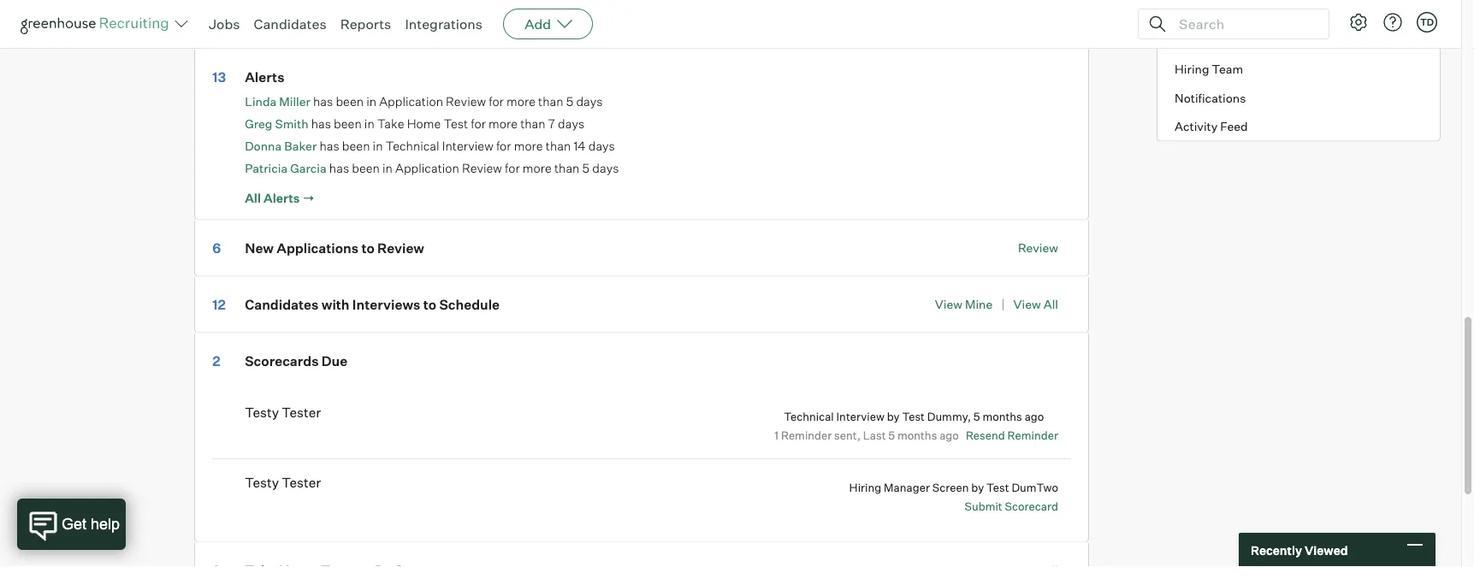 Task type: describe. For each thing, give the bounding box(es) containing it.
1 vertical spatial application
[[396, 161, 460, 177]]

1 reminder from the left
[[781, 429, 832, 443]]

notifications
[[1175, 91, 1247, 106]]

job kickoff link
[[1158, 0, 1441, 27]]

technical interview by test dummy, 5 months ago 1 reminder sent, last 5 months ago resend reminder
[[775, 411, 1059, 443]]

testy tester for technical interview by test dummy, 5 months ago 1 reminder sent, last 5 months ago resend reminder
[[245, 404, 321, 421]]

1
[[775, 429, 779, 443]]

0 vertical spatial alerts
[[245, 69, 285, 86]]

resend
[[966, 429, 1006, 443]]

donna
[[245, 139, 282, 154]]

activity
[[1175, 120, 1218, 135]]

smith
[[275, 117, 309, 132]]

12 link
[[212, 297, 242, 314]]

integrations
[[405, 15, 483, 33]]

viewed
[[1305, 543, 1349, 558]]

than up 7
[[539, 94, 564, 110]]

pipeline
[[216, 16, 280, 37]]

technical inside linda miller has been in application review for more than 5 days greg smith has been in take home test for more than 7 days donna baker has been in technical interview for more than 14 days patricia garcia has been in application review for more than 5 days
[[386, 139, 440, 154]]

14
[[574, 139, 586, 154]]

candidates for candidates with interviews to schedule
[[245, 297, 319, 314]]

1 horizontal spatial ago
[[1025, 411, 1045, 424]]

baker
[[284, 139, 317, 154]]

more left 7
[[489, 117, 518, 132]]

view mine | view all
[[935, 297, 1059, 313]]

has right the 'miller'
[[313, 94, 333, 110]]

job kickoff
[[1175, 5, 1238, 20]]

scorecards due
[[245, 353, 348, 370]]

candidates with interviews to schedule
[[245, 297, 500, 314]]

integrations link
[[405, 15, 483, 33]]

0 vertical spatial to
[[362, 240, 375, 257]]

has right smith
[[311, 117, 331, 132]]

stage
[[1175, 34, 1208, 49]]

patricia
[[245, 162, 288, 177]]

new
[[245, 240, 274, 257]]

has right garcia
[[329, 161, 349, 177]]

view mine link
[[935, 298, 993, 313]]

hiring for hiring team
[[1175, 62, 1210, 77]]

than down 14
[[555, 161, 580, 177]]

add
[[525, 15, 551, 33]]

new applications to review
[[245, 240, 425, 257]]

6
[[212, 240, 221, 257]]

all alerts →
[[245, 191, 315, 206]]

home
[[407, 117, 441, 132]]

candidates link
[[254, 15, 327, 33]]

linda miller has been in application review for more than 5 days greg smith has been in take home test for more than 7 days donna baker has been in technical interview for more than 14 days patricia garcia has been in application review for more than 5 days
[[245, 94, 619, 177]]

view all link
[[1014, 298, 1059, 313]]

6 link
[[212, 240, 242, 257]]

feed
[[1221, 120, 1249, 135]]

screen
[[933, 481, 969, 495]]

sent,
[[835, 429, 861, 443]]

schedule
[[439, 297, 500, 314]]

13 link
[[212, 69, 242, 86]]

all inside view mine | view all
[[1044, 298, 1059, 313]]

more left 14
[[514, 139, 543, 154]]

patricia garcia link
[[245, 162, 327, 177]]

has right baker
[[320, 139, 340, 154]]

linda
[[245, 95, 277, 110]]

1 vertical spatial alerts
[[264, 191, 300, 206]]

miller
[[279, 95, 311, 110]]

test inside linda miller has been in application review for more than 5 days greg smith has been in take home test for more than 7 days donna baker has been in technical interview for more than 14 days patricia garcia has been in application review for more than 5 days
[[444, 117, 468, 132]]

activity feed
[[1175, 120, 1249, 135]]

5 down add "popup button"
[[566, 94, 574, 110]]

td button
[[1418, 12, 1438, 33]]

activity feed link
[[1158, 113, 1441, 141]]

stage transitions
[[1175, 34, 1274, 49]]

all inside the all alerts → link
[[245, 191, 261, 206]]

|
[[1002, 297, 1005, 313]]

jobs
[[209, 15, 240, 33]]

garcia
[[290, 162, 327, 177]]

1 horizontal spatial to
[[423, 297, 437, 314]]

last
[[863, 429, 886, 443]]

scorecards
[[245, 353, 319, 370]]

0 vertical spatial application
[[379, 94, 443, 110]]

by inside 'technical interview by test dummy, 5 months ago 1 reminder sent, last 5 months ago resend reminder'
[[887, 411, 900, 424]]

review link
[[1019, 241, 1059, 256]]

12
[[212, 297, 226, 314]]

candidates for candidates
[[254, 15, 327, 33]]

add button
[[503, 9, 593, 39]]

hiring for hiring manager screen by test dumtwo submit scorecard
[[850, 481, 882, 495]]

resend reminder link
[[966, 429, 1059, 443]]



Task type: vqa. For each thing, say whether or not it's contained in the screenshot.
donna
yes



Task type: locate. For each thing, give the bounding box(es) containing it.
view left mine
[[935, 298, 963, 313]]

for
[[489, 94, 504, 110], [471, 117, 486, 132], [496, 139, 512, 154], [505, 161, 520, 177]]

hiring inside hiring manager screen by test dumtwo submit scorecard
[[850, 481, 882, 495]]

1 horizontal spatial view
[[1014, 298, 1042, 313]]

5 right last
[[889, 429, 896, 443]]

1 vertical spatial test
[[903, 411, 925, 424]]

1 vertical spatial testy
[[245, 475, 279, 492]]

1 horizontal spatial hiring
[[1175, 62, 1210, 77]]

2 view from the left
[[1014, 298, 1042, 313]]

1 vertical spatial candidates
[[245, 297, 319, 314]]

been right the 'miller'
[[336, 94, 364, 110]]

technical inside 'technical interview by test dummy, 5 months ago 1 reminder sent, last 5 months ago resend reminder'
[[784, 411, 834, 424]]

submit scorecard link
[[965, 500, 1059, 514]]

hiring
[[1175, 62, 1210, 77], [850, 481, 882, 495]]

testy for technical interview by test dummy, 5 months ago 1 reminder sent, last 5 months ago resend reminder
[[245, 404, 279, 421]]

months down dummy,
[[898, 429, 938, 443]]

notifications link
[[1158, 84, 1441, 113]]

reminder
[[781, 429, 832, 443], [1008, 429, 1059, 443]]

to left schedule
[[423, 297, 437, 314]]

testy tester for hiring manager screen by test dumtwo submit scorecard
[[245, 475, 321, 492]]

than
[[539, 94, 564, 110], [521, 117, 546, 132], [546, 139, 571, 154], [555, 161, 580, 177]]

1 vertical spatial technical
[[784, 411, 834, 424]]

test inside 'technical interview by test dummy, 5 months ago 1 reminder sent, last 5 months ago resend reminder'
[[903, 411, 925, 424]]

reminder right resend
[[1008, 429, 1059, 443]]

job
[[1175, 5, 1197, 20]]

0 horizontal spatial all
[[245, 191, 261, 206]]

dumtwo
[[1012, 481, 1059, 495]]

been left take
[[334, 117, 362, 132]]

0 vertical spatial technical
[[386, 139, 440, 154]]

1 vertical spatial by
[[972, 481, 985, 495]]

greenhouse recruiting image
[[21, 14, 175, 34]]

in
[[367, 94, 377, 110], [365, 117, 375, 132], [373, 139, 383, 154], [383, 161, 393, 177]]

ago down dummy,
[[940, 429, 960, 443]]

candidates
[[254, 15, 327, 33], [245, 297, 319, 314]]

1 horizontal spatial by
[[972, 481, 985, 495]]

manager
[[884, 481, 930, 495]]

hiring down stage
[[1175, 62, 1210, 77]]

all right |
[[1044, 298, 1059, 313]]

2 testy from the top
[[245, 475, 279, 492]]

jobs link
[[209, 15, 240, 33]]

to right applications
[[362, 240, 375, 257]]

been right baker
[[342, 139, 370, 154]]

1 horizontal spatial technical
[[784, 411, 834, 424]]

stage transitions link
[[1158, 27, 1441, 55]]

0 vertical spatial testy
[[245, 404, 279, 421]]

0 horizontal spatial hiring
[[850, 481, 882, 495]]

donna baker link
[[245, 139, 317, 154]]

days
[[576, 94, 603, 110], [558, 117, 585, 132], [589, 139, 615, 154], [593, 161, 619, 177]]

0 vertical spatial tester
[[282, 404, 321, 421]]

0 horizontal spatial view
[[935, 298, 963, 313]]

0 vertical spatial by
[[887, 411, 900, 424]]

0 horizontal spatial test
[[444, 117, 468, 132]]

alerts
[[245, 69, 285, 86], [264, 191, 300, 206]]

1 vertical spatial ago
[[940, 429, 960, 443]]

more down 7
[[523, 161, 552, 177]]

to
[[362, 240, 375, 257], [423, 297, 437, 314]]

1 horizontal spatial interview
[[837, 411, 885, 424]]

hiring manager screen by test dumtwo submit scorecard
[[850, 481, 1059, 514]]

interview inside 'technical interview by test dummy, 5 months ago 1 reminder sent, last 5 months ago resend reminder'
[[837, 411, 885, 424]]

test right home on the top left
[[444, 117, 468, 132]]

0 vertical spatial ago
[[1025, 411, 1045, 424]]

hiring left manager
[[850, 481, 882, 495]]

than left 14
[[546, 139, 571, 154]]

0 horizontal spatial to
[[362, 240, 375, 257]]

months
[[983, 411, 1023, 424], [898, 429, 938, 443]]

1 horizontal spatial months
[[983, 411, 1023, 424]]

0 horizontal spatial technical
[[386, 139, 440, 154]]

view right |
[[1014, 298, 1042, 313]]

take
[[377, 117, 404, 132]]

greg
[[245, 117, 273, 132]]

5 up resend
[[974, 411, 981, 424]]

applications
[[277, 240, 359, 257]]

1 vertical spatial hiring
[[850, 481, 882, 495]]

0 vertical spatial candidates
[[254, 15, 327, 33]]

Search text field
[[1175, 12, 1314, 36]]

all down patricia
[[245, 191, 261, 206]]

2 tester from the top
[[282, 475, 321, 492]]

1 vertical spatial all
[[1044, 298, 1059, 313]]

1 testy tester from the top
[[245, 404, 321, 421]]

due
[[322, 353, 348, 370]]

technical
[[386, 139, 440, 154], [784, 411, 834, 424]]

alerts up linda
[[245, 69, 285, 86]]

review
[[446, 94, 486, 110], [462, 161, 502, 177], [378, 240, 425, 257], [1019, 241, 1059, 256]]

0 vertical spatial hiring
[[1175, 62, 1210, 77]]

reports
[[340, 15, 392, 33]]

0 horizontal spatial ago
[[940, 429, 960, 443]]

recently viewed
[[1252, 543, 1349, 558]]

alerts left →
[[264, 191, 300, 206]]

2 link
[[212, 353, 242, 370]]

hiring team
[[1175, 62, 1244, 77]]

2
[[212, 353, 220, 370]]

1 vertical spatial tester
[[282, 475, 321, 492]]

1 vertical spatial months
[[898, 429, 938, 443]]

2 vertical spatial test
[[987, 481, 1010, 495]]

greg smith link
[[245, 117, 309, 132]]

0 horizontal spatial reminder
[[781, 429, 832, 443]]

more
[[507, 94, 536, 110], [489, 117, 518, 132], [514, 139, 543, 154], [523, 161, 552, 177]]

test up submit scorecard link
[[987, 481, 1010, 495]]

interview inside linda miller has been in application review for more than 5 days greg smith has been in take home test for more than 7 days donna baker has been in technical interview for more than 14 days patricia garcia has been in application review for more than 5 days
[[442, 139, 494, 154]]

2 testy tester from the top
[[245, 475, 321, 492]]

tester for technical interview by test dummy, 5 months ago 1 reminder sent, last 5 months ago resend reminder
[[282, 404, 321, 421]]

0 vertical spatial months
[[983, 411, 1023, 424]]

testy for hiring manager screen by test dumtwo submit scorecard
[[245, 475, 279, 492]]

recently
[[1252, 543, 1303, 558]]

7
[[549, 117, 555, 132]]

tester for hiring manager screen by test dumtwo submit scorecard
[[282, 475, 321, 492]]

application
[[379, 94, 443, 110], [396, 161, 460, 177]]

with
[[322, 297, 350, 314]]

hiring team link
[[1158, 55, 1441, 84]]

test inside hiring manager screen by test dumtwo submit scorecard
[[987, 481, 1010, 495]]

1 vertical spatial testy tester
[[245, 475, 321, 492]]

0 horizontal spatial by
[[887, 411, 900, 424]]

5
[[566, 94, 574, 110], [583, 161, 590, 177], [974, 411, 981, 424], [889, 429, 896, 443]]

configure image
[[1349, 12, 1370, 33]]

submit
[[965, 500, 1003, 514]]

ago up resend reminder link
[[1025, 411, 1045, 424]]

linda miller link
[[245, 95, 311, 110]]

more down add
[[507, 94, 536, 110]]

td
[[1421, 16, 1435, 28]]

1 view from the left
[[935, 298, 963, 313]]

13
[[212, 69, 226, 86]]

1 tester from the top
[[282, 404, 321, 421]]

has
[[313, 94, 333, 110], [311, 117, 331, 132], [320, 139, 340, 154], [329, 161, 349, 177]]

reports link
[[340, 15, 392, 33]]

0 vertical spatial test
[[444, 117, 468, 132]]

1 vertical spatial to
[[423, 297, 437, 314]]

td button
[[1414, 9, 1442, 36]]

mine
[[966, 298, 993, 313]]

reminder right 1
[[781, 429, 832, 443]]

1 vertical spatial interview
[[837, 411, 885, 424]]

5 down 14
[[583, 161, 590, 177]]

1 horizontal spatial reminder
[[1008, 429, 1059, 443]]

candidates right the jobs
[[254, 15, 327, 33]]

test
[[444, 117, 468, 132], [903, 411, 925, 424], [987, 481, 1010, 495]]

1 horizontal spatial all
[[1044, 298, 1059, 313]]

0 horizontal spatial months
[[898, 429, 938, 443]]

by inside hiring manager screen by test dumtwo submit scorecard
[[972, 481, 985, 495]]

kickoff
[[1199, 5, 1238, 20]]

pipeline tasks
[[216, 16, 331, 37]]

by
[[887, 411, 900, 424], [972, 481, 985, 495]]

tester
[[282, 404, 321, 421], [282, 475, 321, 492]]

application down home on the top left
[[396, 161, 460, 177]]

0 vertical spatial testy tester
[[245, 404, 321, 421]]

1 testy from the top
[[245, 404, 279, 421]]

all alerts → link
[[245, 190, 315, 207]]

0 horizontal spatial interview
[[442, 139, 494, 154]]

been
[[336, 94, 364, 110], [334, 117, 362, 132], [342, 139, 370, 154], [352, 161, 380, 177]]

scorecard
[[1005, 500, 1059, 514]]

→
[[303, 191, 315, 206]]

months up resend reminder link
[[983, 411, 1023, 424]]

than left 7
[[521, 117, 546, 132]]

candidates left with
[[245, 297, 319, 314]]

been down take
[[352, 161, 380, 177]]

team
[[1213, 62, 1244, 77]]

transitions
[[1211, 34, 1274, 49]]

application up home on the top left
[[379, 94, 443, 110]]

2 reminder from the left
[[1008, 429, 1059, 443]]

dummy,
[[928, 411, 972, 424]]

2 horizontal spatial test
[[987, 481, 1010, 495]]

test left dummy,
[[903, 411, 925, 424]]

interviews
[[353, 297, 421, 314]]

testy tester
[[245, 404, 321, 421], [245, 475, 321, 492]]

0 vertical spatial interview
[[442, 139, 494, 154]]

by left dummy,
[[887, 411, 900, 424]]

by up submit
[[972, 481, 985, 495]]

tasks
[[284, 16, 331, 37]]

0 vertical spatial all
[[245, 191, 261, 206]]

1 horizontal spatial test
[[903, 411, 925, 424]]



